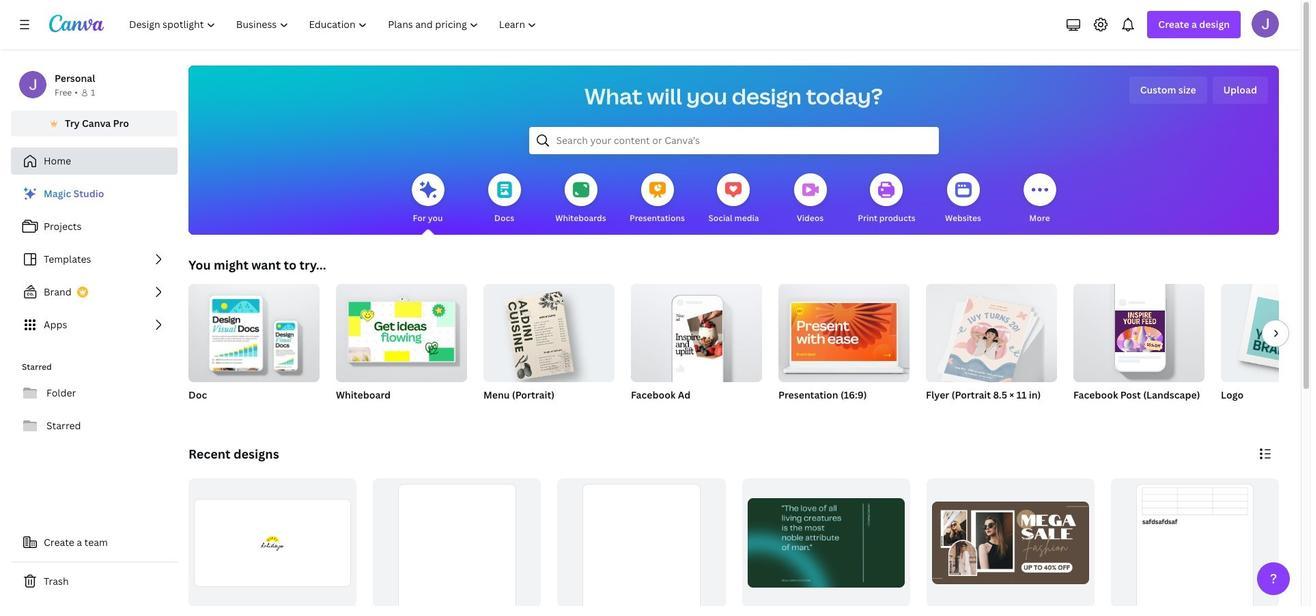 Task type: locate. For each thing, give the bounding box(es) containing it.
jacob simon image
[[1252, 10, 1279, 38]]

list
[[11, 180, 178, 339]]

None search field
[[529, 127, 939, 154]]

group
[[189, 279, 320, 419], [189, 279, 320, 382], [336, 279, 467, 419], [336, 279, 467, 382], [484, 279, 615, 419], [484, 279, 615, 382], [631, 279, 762, 419], [631, 279, 762, 382], [1074, 279, 1205, 419], [1074, 279, 1205, 382], [779, 284, 910, 419], [926, 284, 1057, 419], [1221, 284, 1311, 419], [1221, 284, 1311, 382], [189, 479, 357, 606], [373, 479, 541, 606], [558, 479, 726, 606], [927, 479, 1095, 606], [1111, 479, 1279, 606]]

Search search field
[[556, 128, 911, 154]]



Task type: describe. For each thing, give the bounding box(es) containing it.
top level navigation element
[[120, 11, 549, 38]]



Task type: vqa. For each thing, say whether or not it's contained in the screenshot.
top education
no



